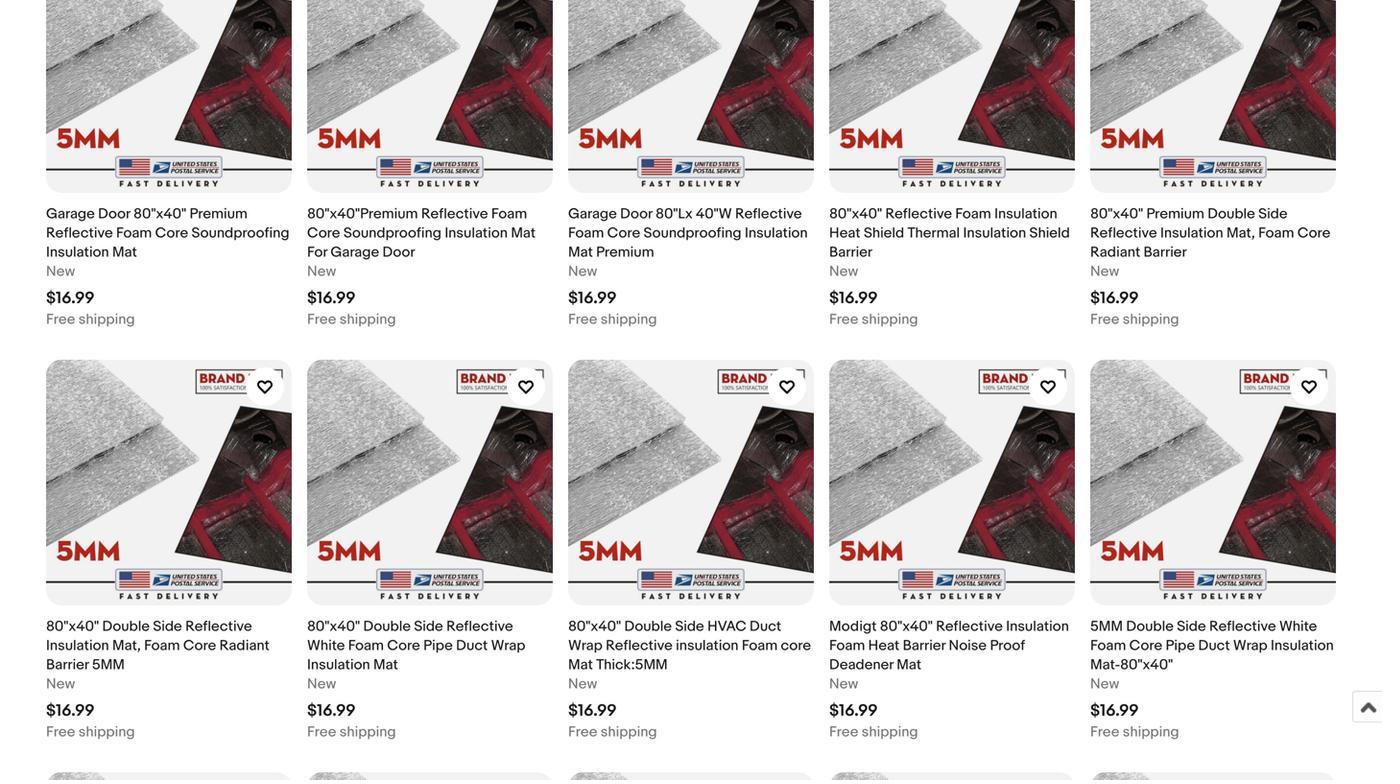 Task type: locate. For each thing, give the bounding box(es) containing it.
double for 5mm double side reflective white foam core pipe duct wrap insulation mat-80"x40" new $16.99 free shipping
[[1126, 618, 1174, 635]]

new text field for free
[[568, 675, 597, 694]]

0 vertical spatial mat,
[[1227, 225, 1256, 242]]

$16.99 text field
[[307, 288, 356, 309], [568, 288, 617, 309], [829, 288, 878, 309], [1091, 288, 1139, 309], [307, 701, 356, 721], [568, 701, 617, 721]]

foam
[[491, 205, 527, 223], [956, 205, 991, 223], [116, 225, 152, 242], [568, 225, 604, 242], [1259, 225, 1295, 242], [144, 637, 180, 655], [348, 637, 384, 655], [742, 637, 778, 655], [829, 637, 865, 655], [1091, 637, 1126, 655]]

modigt 80"x40" reflective insulation foam heat barrier noise proof deadener mat new $16.99 free shipping
[[829, 618, 1069, 741]]

hvac
[[708, 618, 747, 635]]

2 horizontal spatial premium
[[1147, 205, 1205, 223]]

foam inside 80"x40" reflective foam insulation heat shield thermal insulation shield barrier new $16.99 free shipping
[[956, 205, 991, 223]]

0 vertical spatial white
[[1280, 618, 1317, 635]]

reflective inside garage door 80"x40" premium reflective foam core soundproofing insulation mat new $16.99 free shipping
[[46, 225, 113, 242]]

mat inside modigt 80"x40" reflective insulation foam heat barrier noise proof deadener mat new $16.99 free shipping
[[897, 657, 922, 674]]

side for 80"x40" double side reflective insulation mat, foam core radiant barrier 5mm new $16.99 free shipping
[[153, 618, 182, 635]]

1 horizontal spatial mat,
[[1227, 225, 1256, 242]]

0 horizontal spatial garage
[[46, 205, 95, 223]]

duct for new
[[1199, 637, 1230, 655]]

Free shipping text field
[[46, 310, 135, 329], [568, 310, 657, 329], [829, 310, 918, 329], [46, 723, 135, 742]]

5mm inside the 5mm double side reflective white foam core pipe duct wrap insulation mat-80"x40" new $16.99 free shipping
[[1091, 618, 1123, 635]]

2 horizontal spatial door
[[620, 205, 652, 223]]

new inside 80"x40" reflective foam insulation heat shield thermal insulation shield barrier new $16.99 free shipping
[[829, 263, 859, 280]]

wrap inside 80"x40" double side reflective white foam core pipe duct wrap insulation mat new $16.99 free shipping
[[491, 637, 526, 655]]

garage for new
[[568, 205, 617, 223]]

1 horizontal spatial 5mm
[[1091, 618, 1123, 635]]

free shipping text field for 5mm double side reflective white foam core pipe duct wrap insulation mat-80"x40" new $16.99 free shipping
[[1091, 723, 1180, 742]]

0 horizontal spatial white
[[307, 637, 345, 655]]

1 horizontal spatial duct
[[750, 618, 782, 635]]

80"x40" premium double side reflective insulation mat, foam core radiant barrier new $16.99 free shipping
[[1091, 205, 1331, 328]]

reflective inside 80"x40"premium reflective foam core soundproofing insulation mat for garage door new $16.99 free shipping
[[421, 205, 488, 223]]

foam inside garage door 80"x40" premium reflective foam core soundproofing insulation mat new $16.99 free shipping
[[116, 225, 152, 242]]

premium
[[190, 205, 248, 223], [1147, 205, 1205, 223], [596, 244, 654, 261]]

double
[[1208, 205, 1256, 223], [102, 618, 150, 635], [363, 618, 411, 635], [624, 618, 672, 635], [1126, 618, 1174, 635]]

1 soundproofing from the left
[[191, 225, 290, 242]]

80"x40" inside 80"x40" double side hvac duct wrap reflective insulation foam core mat thick:5mm new $16.99 free shipping
[[568, 618, 621, 635]]

1 horizontal spatial soundproofing
[[344, 225, 442, 242]]

garage inside garage door 80"lx 40"w reflective foam core soundproofing insulation mat premium new $16.99 free shipping
[[568, 205, 617, 223]]

3 wrap from the left
[[1234, 637, 1268, 655]]

door inside garage door 80"lx 40"w reflective foam core soundproofing insulation mat premium new $16.99 free shipping
[[620, 205, 652, 223]]

foam inside the 80"x40" premium double side reflective insulation mat, foam core radiant barrier new $16.99 free shipping
[[1259, 225, 1295, 242]]

$16.99 text field for 80"x40" double side hvac duct wrap reflective insulation foam core mat thick:5mm new $16.99 free shipping
[[568, 701, 617, 721]]

barrier
[[829, 244, 873, 261], [1144, 244, 1187, 261], [903, 637, 946, 655], [46, 657, 89, 674]]

garage door 80"lx 40"w reflective foam core soundproofing insulation mat premium new $16.99 free shipping
[[568, 205, 808, 328]]

soundproofing for $16.99
[[191, 225, 290, 242]]

new inside the 80"x40" premium double side reflective insulation mat, foam core radiant barrier new $16.99 free shipping
[[1091, 263, 1120, 280]]

thermal
[[908, 225, 960, 242]]

$16.99 text field for 80"x40" reflective foam insulation heat shield thermal insulation shield barrier new $16.99 free shipping
[[829, 288, 878, 309]]

2 horizontal spatial soundproofing
[[644, 225, 742, 242]]

0 horizontal spatial heat
[[829, 225, 861, 242]]

$16.99 inside 80"x40"premium reflective foam core soundproofing insulation mat for garage door new $16.99 free shipping
[[307, 288, 356, 309]]

2 wrap from the left
[[568, 637, 603, 655]]

new
[[46, 263, 75, 280], [307, 263, 336, 280], [568, 263, 597, 280], [829, 263, 859, 280], [1091, 263, 1120, 280], [46, 676, 75, 693], [307, 676, 336, 693], [568, 676, 597, 693], [829, 676, 859, 693], [1091, 676, 1120, 693]]

new inside modigt 80"x40" reflective insulation foam heat barrier noise proof deadener mat new $16.99 free shipping
[[829, 676, 859, 693]]

free shipping text field for 80"x40" double side reflective insulation mat, foam core radiant barrier 5mm new $16.99 free shipping
[[46, 723, 135, 742]]

reflective inside the 80"x40" premium double side reflective insulation mat, foam core radiant barrier new $16.99 free shipping
[[1091, 225, 1157, 242]]

1 vertical spatial heat
[[868, 637, 900, 655]]

free shipping text field for 80"x40"premium reflective foam core soundproofing insulation mat for garage door new $16.99 free shipping
[[307, 310, 396, 329]]

side inside 80"x40" double side reflective insulation mat, foam core radiant barrier 5mm new $16.99 free shipping
[[153, 618, 182, 635]]

pipe
[[424, 637, 453, 655], [1166, 637, 1195, 655]]

core
[[155, 225, 188, 242], [307, 225, 340, 242], [607, 225, 640, 242], [1298, 225, 1331, 242], [183, 637, 216, 655], [387, 637, 420, 655], [1130, 637, 1163, 655]]

0 horizontal spatial wrap
[[491, 637, 526, 655]]

1 horizontal spatial garage
[[331, 244, 379, 261]]

1 horizontal spatial radiant
[[1091, 244, 1141, 261]]

1 horizontal spatial shield
[[1030, 225, 1070, 242]]

new inside 80"x40" double side reflective insulation mat, foam core radiant barrier 5mm new $16.99 free shipping
[[46, 676, 75, 693]]

$16.99 inside 80"x40" double side reflective insulation mat, foam core radiant barrier 5mm new $16.99 free shipping
[[46, 701, 95, 721]]

1 vertical spatial mat,
[[112, 637, 141, 655]]

free shipping text field for 80"x40" double side hvac duct wrap reflective insulation foam core mat thick:5mm new $16.99 free shipping
[[568, 723, 657, 742]]

core inside 80"x40" double side reflective insulation mat, foam core radiant barrier 5mm new $16.99 free shipping
[[183, 637, 216, 655]]

1 vertical spatial 5mm
[[92, 657, 125, 674]]

$16.99
[[46, 288, 95, 309], [307, 288, 356, 309], [568, 288, 617, 309], [829, 288, 878, 309], [1091, 288, 1139, 309], [46, 701, 95, 721], [307, 701, 356, 721], [568, 701, 617, 721], [829, 701, 878, 721], [1091, 701, 1139, 721]]

white
[[1280, 618, 1317, 635], [307, 637, 345, 655]]

mat,
[[1227, 225, 1256, 242], [112, 637, 141, 655]]

core inside garage door 80"lx 40"w reflective foam core soundproofing insulation mat premium new $16.99 free shipping
[[607, 225, 640, 242]]

2 soundproofing from the left
[[344, 225, 442, 242]]

0 horizontal spatial radiant
[[220, 637, 270, 655]]

free inside 80"x40" double side reflective insulation mat, foam core radiant barrier 5mm new $16.99 free shipping
[[46, 724, 75, 741]]

duct
[[750, 618, 782, 635], [456, 637, 488, 655], [1199, 637, 1230, 655]]

free
[[46, 311, 75, 328], [307, 311, 336, 328], [568, 311, 598, 328], [829, 311, 859, 328], [1091, 311, 1120, 328], [46, 724, 75, 741], [307, 724, 336, 741], [568, 724, 598, 741], [829, 724, 859, 741], [1091, 724, 1120, 741]]

pipe for $16.99
[[424, 637, 453, 655]]

insulation inside the 5mm double side reflective white foam core pipe duct wrap insulation mat-80"x40" new $16.99 free shipping
[[1271, 637, 1334, 655]]

New text field
[[307, 262, 336, 281], [829, 262, 859, 281], [46, 675, 75, 694], [568, 675, 597, 694], [1091, 675, 1120, 694]]

mat
[[511, 225, 536, 242], [112, 244, 137, 261], [568, 244, 593, 261], [373, 657, 398, 674], [568, 657, 593, 674], [897, 657, 922, 674]]

1 horizontal spatial pipe
[[1166, 637, 1195, 655]]

core inside 80"x40" double side reflective white foam core pipe duct wrap insulation mat new $16.99 free shipping
[[387, 637, 420, 655]]

1 pipe from the left
[[424, 637, 453, 655]]

double inside 80"x40" double side hvac duct wrap reflective insulation foam core mat thick:5mm new $16.99 free shipping
[[624, 618, 672, 635]]

80"x40"
[[133, 205, 186, 223], [829, 205, 882, 223], [1091, 205, 1143, 223], [46, 618, 99, 635], [307, 618, 360, 635], [568, 618, 621, 635], [880, 618, 933, 635], [1120, 657, 1173, 674]]

0 horizontal spatial pipe
[[424, 637, 453, 655]]

0 horizontal spatial duct
[[456, 637, 488, 655]]

heat
[[829, 225, 861, 242], [868, 637, 900, 655]]

premium inside garage door 80"x40" premium reflective foam core soundproofing insulation mat new $16.99 free shipping
[[190, 205, 248, 223]]

garage
[[46, 205, 95, 223], [568, 205, 617, 223], [331, 244, 379, 261]]

shipping inside 80"x40" reflective foam insulation heat shield thermal insulation shield barrier new $16.99 free shipping
[[862, 311, 918, 328]]

$16.99 text field
[[46, 288, 95, 309], [46, 701, 95, 721], [829, 701, 878, 721], [1091, 701, 1139, 721]]

free inside 80"x40" reflective foam insulation heat shield thermal insulation shield barrier new $16.99 free shipping
[[829, 311, 859, 328]]

foam inside modigt 80"x40" reflective insulation foam heat barrier noise proof deadener mat new $16.99 free shipping
[[829, 637, 865, 655]]

1 horizontal spatial white
[[1280, 618, 1317, 635]]

0 horizontal spatial door
[[98, 205, 130, 223]]

0 horizontal spatial mat,
[[112, 637, 141, 655]]

white inside the 5mm double side reflective white foam core pipe duct wrap insulation mat-80"x40" new $16.99 free shipping
[[1280, 618, 1317, 635]]

new text field for 80"x40" premium double side reflective insulation mat, foam core radiant barrier new $16.99 free shipping
[[1091, 262, 1120, 281]]

new text field for garage door 80"x40" premium reflective foam core soundproofing insulation mat new $16.99 free shipping
[[46, 262, 75, 281]]

pipe inside 80"x40" double side reflective white foam core pipe duct wrap insulation mat new $16.99 free shipping
[[424, 637, 453, 655]]

side
[[1259, 205, 1288, 223], [153, 618, 182, 635], [414, 618, 443, 635], [675, 618, 704, 635], [1177, 618, 1206, 635]]

2 horizontal spatial wrap
[[1234, 637, 1268, 655]]

duct inside 80"x40" double side hvac duct wrap reflective insulation foam core mat thick:5mm new $16.99 free shipping
[[750, 618, 782, 635]]

modigt
[[829, 618, 877, 635]]

shipping inside 80"x40" double side reflective white foam core pipe duct wrap insulation mat new $16.99 free shipping
[[340, 724, 396, 741]]

1 vertical spatial white
[[307, 637, 345, 655]]

free shipping text field for modigt 80"x40" reflective insulation foam heat barrier noise proof deadener mat new $16.99 free shipping
[[829, 723, 918, 742]]

free shipping text field for 80"x40" premium double side reflective insulation mat, foam core radiant barrier new $16.99 free shipping
[[1091, 310, 1180, 329]]

0 horizontal spatial premium
[[190, 205, 248, 223]]

$16.99 inside the 80"x40" premium double side reflective insulation mat, foam core radiant barrier new $16.99 free shipping
[[1091, 288, 1139, 309]]

$16.99 text field for 5mm double side reflective white foam core pipe duct wrap insulation mat-80"x40" new $16.99 free shipping
[[1091, 701, 1139, 721]]

New text field
[[46, 262, 75, 281], [568, 262, 597, 281], [1091, 262, 1120, 281], [307, 675, 336, 694], [829, 675, 859, 694]]

soundproofing inside garage door 80"x40" premium reflective foam core soundproofing insulation mat new $16.99 free shipping
[[191, 225, 290, 242]]

2 pipe from the left
[[1166, 637, 1195, 655]]

free inside modigt 80"x40" reflective insulation foam heat barrier noise proof deadener mat new $16.99 free shipping
[[829, 724, 859, 741]]

shipping inside 80"x40" double side reflective insulation mat, foam core radiant barrier 5mm new $16.99 free shipping
[[78, 724, 135, 741]]

garage inside 80"x40"premium reflective foam core soundproofing insulation mat for garage door new $16.99 free shipping
[[331, 244, 379, 261]]

white for $16.99
[[1280, 618, 1317, 635]]

heat up deadener
[[868, 637, 900, 655]]

side inside the 5mm double side reflective white foam core pipe duct wrap insulation mat-80"x40" new $16.99 free shipping
[[1177, 618, 1206, 635]]

reflective inside 80"x40" reflective foam insulation heat shield thermal insulation shield barrier new $16.99 free shipping
[[886, 205, 952, 223]]

$16.99 text field for 80"x40" premium double side reflective insulation mat, foam core radiant barrier new $16.99 free shipping
[[1091, 288, 1139, 309]]

core inside garage door 80"x40" premium reflective foam core soundproofing insulation mat new $16.99 free shipping
[[155, 225, 188, 242]]

new inside 80"x40" double side hvac duct wrap reflective insulation foam core mat thick:5mm new $16.99 free shipping
[[568, 676, 597, 693]]

0 vertical spatial 5mm
[[1091, 618, 1123, 635]]

reflective inside garage door 80"lx 40"w reflective foam core soundproofing insulation mat premium new $16.99 free shipping
[[735, 205, 802, 223]]

2 horizontal spatial duct
[[1199, 637, 1230, 655]]

wrap
[[491, 637, 526, 655], [568, 637, 603, 655], [1234, 637, 1268, 655]]

$16.99 text field for 80"x40" double side reflective white foam core pipe duct wrap insulation mat new $16.99 free shipping
[[307, 701, 356, 721]]

radiant
[[1091, 244, 1141, 261], [220, 637, 270, 655]]

40"w
[[696, 205, 732, 223]]

0 horizontal spatial 5mm
[[92, 657, 125, 674]]

door inside 80"x40"premium reflective foam core soundproofing insulation mat for garage door new $16.99 free shipping
[[383, 244, 415, 261]]

1 horizontal spatial door
[[383, 244, 415, 261]]

insulation
[[676, 637, 739, 655]]

shipping
[[78, 311, 135, 328], [340, 311, 396, 328], [601, 311, 657, 328], [862, 311, 918, 328], [1123, 311, 1180, 328], [78, 724, 135, 741], [340, 724, 396, 741], [601, 724, 657, 741], [862, 724, 918, 741], [1123, 724, 1180, 741]]

garage inside garage door 80"x40" premium reflective foam core soundproofing insulation mat new $16.99 free shipping
[[46, 205, 95, 223]]

door
[[98, 205, 130, 223], [620, 205, 652, 223], [383, 244, 415, 261]]

new inside 80"x40" double side reflective white foam core pipe duct wrap insulation mat new $16.99 free shipping
[[307, 676, 336, 693]]

80"x40" double side hvac duct wrap reflective insulation foam core mat thick:5mm new $16.99 free shipping
[[568, 618, 811, 741]]

reflective inside 80"x40" double side hvac duct wrap reflective insulation foam core mat thick:5mm new $16.99 free shipping
[[606, 637, 673, 655]]

reflective inside 80"x40" double side reflective insulation mat, foam core radiant barrier 5mm new $16.99 free shipping
[[185, 618, 252, 635]]

2 horizontal spatial garage
[[568, 205, 617, 223]]

1 horizontal spatial wrap
[[568, 637, 603, 655]]

0 horizontal spatial shield
[[864, 225, 905, 242]]

mat inside garage door 80"lx 40"w reflective foam core soundproofing insulation mat premium new $16.99 free shipping
[[568, 244, 593, 261]]

side for 80"x40" double side hvac duct wrap reflective insulation foam core mat thick:5mm new $16.99 free shipping
[[675, 618, 704, 635]]

$16.99 text field for modigt 80"x40" reflective insulation foam heat barrier noise proof deadener mat new $16.99 free shipping
[[829, 701, 878, 721]]

0 vertical spatial heat
[[829, 225, 861, 242]]

Free shipping text field
[[307, 310, 396, 329], [1091, 310, 1180, 329], [307, 723, 396, 742], [568, 723, 657, 742], [829, 723, 918, 742], [1091, 723, 1180, 742]]

shipping inside garage door 80"lx 40"w reflective foam core soundproofing insulation mat premium new $16.99 free shipping
[[601, 311, 657, 328]]

core inside the 5mm double side reflective white foam core pipe duct wrap insulation mat-80"x40" new $16.99 free shipping
[[1130, 637, 1163, 655]]

shield
[[864, 225, 905, 242], [1030, 225, 1070, 242]]

soundproofing inside 80"x40"premium reflective foam core soundproofing insulation mat for garage door new $16.99 free shipping
[[344, 225, 442, 242]]

5mm
[[1091, 618, 1123, 635], [92, 657, 125, 674]]

insulation inside the 80"x40" premium double side reflective insulation mat, foam core radiant barrier new $16.99 free shipping
[[1161, 225, 1224, 242]]

3 soundproofing from the left
[[644, 225, 742, 242]]

door inside garage door 80"x40" premium reflective foam core soundproofing insulation mat new $16.99 free shipping
[[98, 205, 130, 223]]

1 horizontal spatial heat
[[868, 637, 900, 655]]

wrap inside the 5mm double side reflective white foam core pipe duct wrap insulation mat-80"x40" new $16.99 free shipping
[[1234, 637, 1268, 655]]

0 horizontal spatial soundproofing
[[191, 225, 290, 242]]

pipe inside the 5mm double side reflective white foam core pipe duct wrap insulation mat-80"x40" new $16.99 free shipping
[[1166, 637, 1195, 655]]

80"x40"premium reflective foam core soundproofing insulation mat for garage door new $16.99 free shipping
[[307, 205, 536, 328]]

reflective
[[421, 205, 488, 223], [735, 205, 802, 223], [886, 205, 952, 223], [46, 225, 113, 242], [1091, 225, 1157, 242], [185, 618, 252, 635], [446, 618, 513, 635], [936, 618, 1003, 635], [1210, 618, 1276, 635], [606, 637, 673, 655]]

0 vertical spatial radiant
[[1091, 244, 1141, 261]]

free inside garage door 80"lx 40"w reflective foam core soundproofing insulation mat premium new $16.99 free shipping
[[568, 311, 598, 328]]

1 wrap from the left
[[491, 637, 526, 655]]

soundproofing
[[191, 225, 290, 242], [344, 225, 442, 242], [644, 225, 742, 242]]

1 horizontal spatial premium
[[596, 244, 654, 261]]

wrap inside 80"x40" double side hvac duct wrap reflective insulation foam core mat thick:5mm new $16.99 free shipping
[[568, 637, 603, 655]]

80"x40" inside the 5mm double side reflective white foam core pipe duct wrap insulation mat-80"x40" new $16.99 free shipping
[[1120, 657, 1173, 674]]

heat left thermal
[[829, 225, 861, 242]]

mat-
[[1091, 657, 1120, 674]]

80"lx
[[656, 205, 693, 223]]

shipping inside garage door 80"x40" premium reflective foam core soundproofing insulation mat new $16.99 free shipping
[[78, 311, 135, 328]]

new inside garage door 80"x40" premium reflective foam core soundproofing insulation mat new $16.99 free shipping
[[46, 263, 75, 280]]

insulation
[[995, 205, 1058, 223], [445, 225, 508, 242], [745, 225, 808, 242], [963, 225, 1026, 242], [1161, 225, 1224, 242], [46, 244, 109, 261], [1006, 618, 1069, 635], [46, 637, 109, 655], [1271, 637, 1334, 655], [307, 657, 370, 674]]

1 vertical spatial radiant
[[220, 637, 270, 655]]

shipping inside 80"x40"premium reflective foam core soundproofing insulation mat for garage door new $16.99 free shipping
[[340, 311, 396, 328]]



Task type: describe. For each thing, give the bounding box(es) containing it.
80"x40"premium
[[307, 205, 418, 223]]

insulation inside 80"x40" double side reflective insulation mat, foam core radiant barrier 5mm new $16.99 free shipping
[[46, 637, 109, 655]]

mat, inside 80"x40" double side reflective insulation mat, foam core radiant barrier 5mm new $16.99 free shipping
[[112, 637, 141, 655]]

side for 5mm double side reflective white foam core pipe duct wrap insulation mat-80"x40" new $16.99 free shipping
[[1177, 618, 1206, 635]]

noise
[[949, 637, 987, 655]]

door for new
[[620, 205, 652, 223]]

$16.99 text field for garage door 80"x40" premium reflective foam core soundproofing insulation mat new $16.99 free shipping
[[46, 288, 95, 309]]

80"x40" inside 80"x40" double side reflective insulation mat, foam core radiant barrier 5mm new $16.99 free shipping
[[46, 618, 99, 635]]

$16.99 inside garage door 80"x40" premium reflective foam core soundproofing insulation mat new $16.99 free shipping
[[46, 288, 95, 309]]

80"x40" inside 80"x40" double side reflective white foam core pipe duct wrap insulation mat new $16.99 free shipping
[[307, 618, 360, 635]]

mat inside 80"x40" double side hvac duct wrap reflective insulation foam core mat thick:5mm new $16.99 free shipping
[[568, 657, 593, 674]]

new text field for $16.99
[[1091, 675, 1120, 694]]

radiant inside the 80"x40" premium double side reflective insulation mat, foam core radiant barrier new $16.99 free shipping
[[1091, 244, 1141, 261]]

foam inside 80"x40" double side hvac duct wrap reflective insulation foam core mat thick:5mm new $16.99 free shipping
[[742, 637, 778, 655]]

wrap for new
[[1234, 637, 1268, 655]]

barrier inside the 80"x40" premium double side reflective insulation mat, foam core radiant barrier new $16.99 free shipping
[[1144, 244, 1187, 261]]

core inside 80"x40"premium reflective foam core soundproofing insulation mat for garage door new $16.99 free shipping
[[307, 225, 340, 242]]

free inside the 5mm double side reflective white foam core pipe duct wrap insulation mat-80"x40" new $16.99 free shipping
[[1091, 724, 1120, 741]]

insulation inside 80"x40"premium reflective foam core soundproofing insulation mat for garage door new $16.99 free shipping
[[445, 225, 508, 242]]

foam inside the 5mm double side reflective white foam core pipe duct wrap insulation mat-80"x40" new $16.99 free shipping
[[1091, 637, 1126, 655]]

foam inside 80"x40" double side reflective insulation mat, foam core radiant barrier 5mm new $16.99 free shipping
[[144, 637, 180, 655]]

shipping inside the 5mm double side reflective white foam core pipe duct wrap insulation mat-80"x40" new $16.99 free shipping
[[1123, 724, 1180, 741]]

deadener
[[829, 657, 894, 674]]

mat inside 80"x40" double side reflective white foam core pipe duct wrap insulation mat new $16.99 free shipping
[[373, 657, 398, 674]]

insulation inside garage door 80"x40" premium reflective foam core soundproofing insulation mat new $16.99 free shipping
[[46, 244, 109, 261]]

for
[[307, 244, 327, 261]]

garage door 80"x40" premium reflective foam core soundproofing insulation mat new $16.99 free shipping
[[46, 205, 290, 328]]

barrier inside 80"x40" reflective foam insulation heat shield thermal insulation shield barrier new $16.99 free shipping
[[829, 244, 873, 261]]

core
[[781, 637, 811, 655]]

heat inside 80"x40" reflective foam insulation heat shield thermal insulation shield barrier new $16.99 free shipping
[[829, 225, 861, 242]]

side inside the 80"x40" premium double side reflective insulation mat, foam core radiant barrier new $16.99 free shipping
[[1259, 205, 1288, 223]]

free shipping text field for 80"x40" double side reflective white foam core pipe duct wrap insulation mat new $16.99 free shipping
[[307, 723, 396, 742]]

80"x40" reflective foam insulation heat shield thermal insulation shield barrier new $16.99 free shipping
[[829, 205, 1070, 328]]

2 shield from the left
[[1030, 225, 1070, 242]]

foam inside 80"x40" double side reflective white foam core pipe duct wrap insulation mat new $16.99 free shipping
[[348, 637, 384, 655]]

80"x40" inside garage door 80"x40" premium reflective foam core soundproofing insulation mat new $16.99 free shipping
[[133, 205, 186, 223]]

premium inside garage door 80"lx 40"w reflective foam core soundproofing insulation mat premium new $16.99 free shipping
[[596, 244, 654, 261]]

insulation inside 80"x40" double side reflective white foam core pipe duct wrap insulation mat new $16.99 free shipping
[[307, 657, 370, 674]]

radiant inside 80"x40" double side reflective insulation mat, foam core radiant barrier 5mm new $16.99 free shipping
[[220, 637, 270, 655]]

thick:5mm
[[596, 657, 668, 674]]

core inside the 80"x40" premium double side reflective insulation mat, foam core radiant barrier new $16.99 free shipping
[[1298, 225, 1331, 242]]

new text field for modigt 80"x40" reflective insulation foam heat barrier noise proof deadener mat new $16.99 free shipping
[[829, 675, 859, 694]]

80"x40" inside 80"x40" reflective foam insulation heat shield thermal insulation shield barrier new $16.99 free shipping
[[829, 205, 882, 223]]

foam inside 80"x40"premium reflective foam core soundproofing insulation mat for garage door new $16.99 free shipping
[[491, 205, 527, 223]]

reflective inside 80"x40" double side reflective white foam core pipe duct wrap insulation mat new $16.99 free shipping
[[446, 618, 513, 635]]

free inside 80"x40"premium reflective foam core soundproofing insulation mat for garage door new $16.99 free shipping
[[307, 311, 336, 328]]

80"x40" inside modigt 80"x40" reflective insulation foam heat barrier noise proof deadener mat new $16.99 free shipping
[[880, 618, 933, 635]]

free shipping text field for garage door 80"lx 40"w reflective foam core soundproofing insulation mat premium new $16.99 free shipping
[[568, 310, 657, 329]]

free shipping text field for garage door 80"x40" premium reflective foam core soundproofing insulation mat new $16.99 free shipping
[[46, 310, 135, 329]]

shipping inside 80"x40" double side hvac duct wrap reflective insulation foam core mat thick:5mm new $16.99 free shipping
[[601, 724, 657, 741]]

garage for $16.99
[[46, 205, 95, 223]]

premium inside the 80"x40" premium double side reflective insulation mat, foam core radiant barrier new $16.99 free shipping
[[1147, 205, 1205, 223]]

free inside 80"x40" double side reflective white foam core pipe duct wrap insulation mat new $16.99 free shipping
[[307, 724, 336, 741]]

free shipping text field for 80"x40" reflective foam insulation heat shield thermal insulation shield barrier new $16.99 free shipping
[[829, 310, 918, 329]]

double for 80"x40" double side hvac duct wrap reflective insulation foam core mat thick:5mm new $16.99 free shipping
[[624, 618, 672, 635]]

pipe for new
[[1166, 637, 1195, 655]]

reflective inside the 5mm double side reflective white foam core pipe duct wrap insulation mat-80"x40" new $16.99 free shipping
[[1210, 618, 1276, 635]]

shipping inside modigt 80"x40" reflective insulation foam heat barrier noise proof deadener mat new $16.99 free shipping
[[862, 724, 918, 741]]

$16.99 inside 80"x40" double side hvac duct wrap reflective insulation foam core mat thick:5mm new $16.99 free shipping
[[568, 701, 617, 721]]

white for free
[[307, 637, 345, 655]]

5mm double side reflective white foam core pipe duct wrap insulation mat-80"x40" new $16.99 free shipping
[[1091, 618, 1334, 741]]

new text field for shipping
[[46, 675, 75, 694]]

free inside the 80"x40" premium double side reflective insulation mat, foam core radiant barrier new $16.99 free shipping
[[1091, 311, 1120, 328]]

new text field for 80"x40" double side reflective white foam core pipe duct wrap insulation mat new $16.99 free shipping
[[307, 675, 336, 694]]

$16.99 inside modigt 80"x40" reflective insulation foam heat barrier noise proof deadener mat new $16.99 free shipping
[[829, 701, 878, 721]]

80"x40" double side reflective white foam core pipe duct wrap insulation mat new $16.99 free shipping
[[307, 618, 526, 741]]

side for 80"x40" double side reflective white foam core pipe duct wrap insulation mat new $16.99 free shipping
[[414, 618, 443, 635]]

insulation inside modigt 80"x40" reflective insulation foam heat barrier noise proof deadener mat new $16.99 free shipping
[[1006, 618, 1069, 635]]

5mm inside 80"x40" double side reflective insulation mat, foam core radiant barrier 5mm new $16.99 free shipping
[[92, 657, 125, 674]]

mat inside garage door 80"x40" premium reflective foam core soundproofing insulation mat new $16.99 free shipping
[[112, 244, 137, 261]]

$16.99 inside garage door 80"lx 40"w reflective foam core soundproofing insulation mat premium new $16.99 free shipping
[[568, 288, 617, 309]]

$16.99 inside the 5mm double side reflective white foam core pipe duct wrap insulation mat-80"x40" new $16.99 free shipping
[[1091, 701, 1139, 721]]

mat inside 80"x40"premium reflective foam core soundproofing insulation mat for garage door new $16.99 free shipping
[[511, 225, 536, 242]]

80"x40" double side reflective insulation mat, foam core radiant barrier 5mm new $16.99 free shipping
[[46, 618, 270, 741]]

free inside 80"x40" double side hvac duct wrap reflective insulation foam core mat thick:5mm new $16.99 free shipping
[[568, 724, 598, 741]]

double inside the 80"x40" premium double side reflective insulation mat, foam core radiant barrier new $16.99 free shipping
[[1208, 205, 1256, 223]]

mat, inside the 80"x40" premium double side reflective insulation mat, foam core radiant barrier new $16.99 free shipping
[[1227, 225, 1256, 242]]

new inside garage door 80"lx 40"w reflective foam core soundproofing insulation mat premium new $16.99 free shipping
[[568, 263, 597, 280]]

shipping inside the 80"x40" premium double side reflective insulation mat, foam core radiant barrier new $16.99 free shipping
[[1123, 311, 1180, 328]]

$16.99 text field for 80"x40" double side reflective insulation mat, foam core radiant barrier 5mm new $16.99 free shipping
[[46, 701, 95, 721]]

double for 80"x40" double side reflective insulation mat, foam core radiant barrier 5mm new $16.99 free shipping
[[102, 618, 150, 635]]

new inside 80"x40"premium reflective foam core soundproofing insulation mat for garage door new $16.99 free shipping
[[307, 263, 336, 280]]

1 shield from the left
[[864, 225, 905, 242]]

duct for $16.99
[[456, 637, 488, 655]]

heat inside modigt 80"x40" reflective insulation foam heat barrier noise proof deadener mat new $16.99 free shipping
[[868, 637, 900, 655]]

soundproofing for new
[[644, 225, 742, 242]]

new inside the 5mm double side reflective white foam core pipe duct wrap insulation mat-80"x40" new $16.99 free shipping
[[1091, 676, 1120, 693]]

double for 80"x40" double side reflective white foam core pipe duct wrap insulation mat new $16.99 free shipping
[[363, 618, 411, 635]]

$16.99 inside 80"x40" double side reflective white foam core pipe duct wrap insulation mat new $16.99 free shipping
[[307, 701, 356, 721]]

new text field for garage door 80"lx 40"w reflective foam core soundproofing insulation mat premium new $16.99 free shipping
[[568, 262, 597, 281]]

80"x40" inside the 80"x40" premium double side reflective insulation mat, foam core radiant barrier new $16.99 free shipping
[[1091, 205, 1143, 223]]

insulation inside garage door 80"lx 40"w reflective foam core soundproofing insulation mat premium new $16.99 free shipping
[[745, 225, 808, 242]]

door for $16.99
[[98, 205, 130, 223]]

proof
[[990, 637, 1025, 655]]

$16.99 text field for 80"x40"premium reflective foam core soundproofing insulation mat for garage door new $16.99 free shipping
[[307, 288, 356, 309]]

$16.99 text field for garage door 80"lx 40"w reflective foam core soundproofing insulation mat premium new $16.99 free shipping
[[568, 288, 617, 309]]

barrier inside 80"x40" double side reflective insulation mat, foam core radiant barrier 5mm new $16.99 free shipping
[[46, 657, 89, 674]]

$16.99 inside 80"x40" reflective foam insulation heat shield thermal insulation shield barrier new $16.99 free shipping
[[829, 288, 878, 309]]

wrap for $16.99
[[491, 637, 526, 655]]

reflective inside modigt 80"x40" reflective insulation foam heat barrier noise proof deadener mat new $16.99 free shipping
[[936, 618, 1003, 635]]



Task type: vqa. For each thing, say whether or not it's contained in the screenshot.
Garage associated with New
yes



